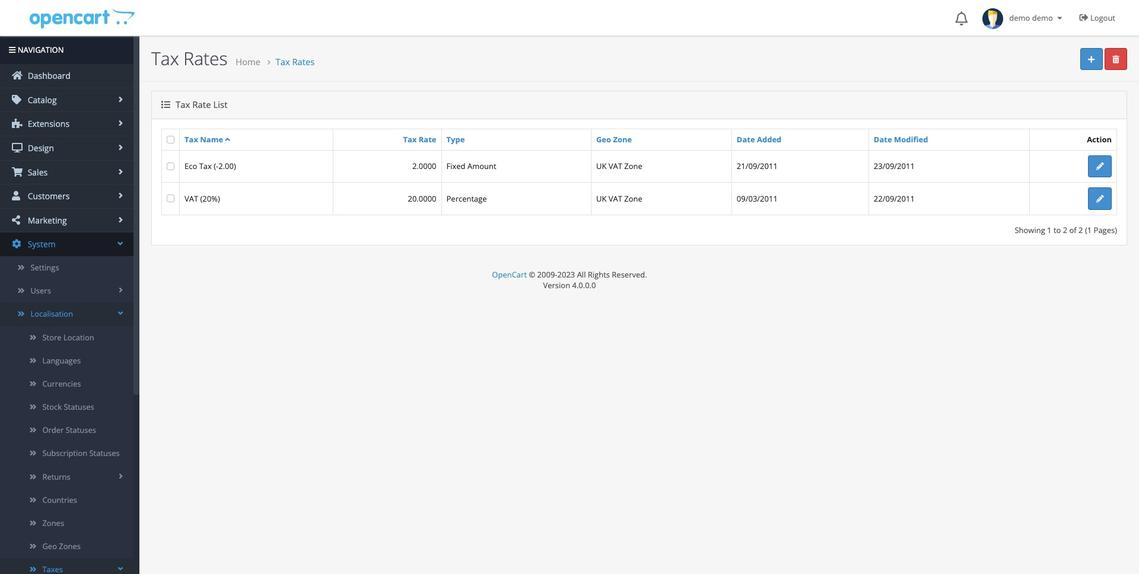 Task type: locate. For each thing, give the bounding box(es) containing it.
2
[[1063, 225, 1068, 235], [1079, 225, 1083, 235]]

subscription
[[42, 448, 87, 459]]

demo demo link
[[977, 0, 1071, 36]]

tax rates
[[151, 46, 228, 71], [276, 56, 315, 68]]

vat (20%)
[[185, 193, 220, 204]]

tax
[[151, 46, 179, 71], [276, 56, 290, 68], [176, 99, 190, 111], [185, 134, 198, 145], [403, 134, 417, 145], [199, 161, 212, 172]]

0 horizontal spatial 2
[[1063, 225, 1068, 235]]

opencart
[[492, 269, 527, 280]]

21/09/2011
[[737, 161, 778, 172]]

system link
[[0, 233, 134, 256]]

demo left caret down icon
[[1032, 12, 1053, 23]]

showing
[[1015, 225, 1045, 235]]

rate left the list
[[192, 99, 211, 111]]

2 2 from the left
[[1079, 225, 1083, 235]]

tax up 2.0000
[[403, 134, 417, 145]]

rates
[[184, 46, 228, 71], [292, 56, 315, 68]]

0 horizontal spatial date
[[737, 134, 755, 145]]

2 uk vat zone from the top
[[596, 193, 643, 204]]

version
[[543, 280, 570, 291]]

uk vat zone
[[596, 161, 643, 172], [596, 193, 643, 204]]

rights
[[588, 269, 610, 280]]

all
[[577, 269, 586, 280]]

home image
[[12, 71, 23, 80]]

showing 1 to 2 of 2 (1 pages)
[[1015, 225, 1117, 235]]

demo demo
[[1004, 12, 1055, 23]]

list image
[[161, 100, 170, 109]]

system
[[26, 239, 56, 250]]

desktop image
[[12, 143, 23, 152]]

tax name link
[[185, 134, 230, 145]]

statuses right subscription
[[89, 448, 120, 459]]

zone
[[613, 134, 632, 145], [624, 161, 643, 172], [624, 193, 643, 204]]

0 vertical spatial rate
[[192, 99, 211, 111]]

0 vertical spatial uk vat zone
[[596, 161, 643, 172]]

statuses for stock statuses
[[64, 402, 94, 412]]

date left modified
[[874, 134, 892, 145]]

tax rate
[[403, 134, 436, 145]]

uk for fixed amount
[[596, 161, 607, 172]]

None checkbox
[[167, 136, 174, 143], [167, 163, 174, 170], [167, 136, 174, 143], [167, 163, 174, 170]]

0 vertical spatial geo
[[596, 134, 611, 145]]

subscription statuses
[[42, 448, 120, 459]]

1 horizontal spatial geo
[[596, 134, 611, 145]]

bars image
[[9, 46, 16, 54]]

fixed
[[447, 161, 466, 172]]

navigation
[[16, 45, 64, 55]]

2.00)
[[218, 161, 236, 172]]

settings
[[30, 262, 59, 273]]

demo demo image
[[983, 8, 1004, 29]]

1 uk from the top
[[596, 161, 607, 172]]

location
[[63, 332, 94, 343]]

zones link
[[0, 512, 134, 535]]

tax right home link
[[276, 56, 290, 68]]

to
[[1054, 225, 1061, 235]]

eco
[[185, 161, 197, 172]]

edit image
[[1096, 195, 1104, 203]]

zones inside zones link
[[42, 518, 64, 529]]

design link
[[0, 136, 134, 160]]

0 vertical spatial zones
[[42, 518, 64, 529]]

languages
[[42, 355, 81, 366]]

2 left (1
[[1079, 225, 1083, 235]]

subscription statuses link
[[0, 442, 134, 466]]

reserved.
[[612, 269, 647, 280]]

currencies link
[[0, 373, 134, 396]]

users
[[30, 285, 51, 296]]

statuses for subscription statuses
[[89, 448, 120, 459]]

2 vertical spatial statuses
[[89, 448, 120, 459]]

0 horizontal spatial demo
[[1010, 12, 1030, 23]]

extensions
[[26, 118, 69, 130]]

zones down zones link
[[59, 541, 81, 552]]

geo zones link
[[0, 535, 134, 559]]

1 horizontal spatial demo
[[1032, 12, 1053, 23]]

uk vat zone for 09/03/2011
[[596, 193, 643, 204]]

store
[[42, 332, 61, 343]]

None checkbox
[[167, 195, 174, 203]]

(-
[[214, 161, 219, 172]]

tax rates right home link
[[276, 56, 315, 68]]

tax rates up tax rate list on the left of page
[[151, 46, 228, 71]]

percentage
[[447, 193, 487, 204]]

stock statuses
[[42, 402, 94, 412]]

2 left of
[[1063, 225, 1068, 235]]

returns
[[42, 472, 70, 482]]

1 vertical spatial zone
[[624, 161, 643, 172]]

0 horizontal spatial geo
[[42, 541, 57, 552]]

returns link
[[0, 466, 134, 489]]

statuses up order statuses
[[64, 402, 94, 412]]

dashboard
[[26, 70, 71, 81]]

2009-
[[537, 269, 558, 280]]

rates right home link
[[292, 56, 315, 68]]

1 vertical spatial geo
[[42, 541, 57, 552]]

modified
[[894, 134, 928, 145]]

1 horizontal spatial 2
[[1079, 225, 1083, 235]]

geo for geo zones
[[42, 541, 57, 552]]

1 demo from the left
[[1010, 12, 1030, 23]]

rate
[[192, 99, 211, 111], [419, 134, 436, 145]]

1 uk vat zone from the top
[[596, 161, 643, 172]]

type link
[[447, 134, 465, 145]]

date left added
[[737, 134, 755, 145]]

tax left (-
[[199, 161, 212, 172]]

geo
[[596, 134, 611, 145], [42, 541, 57, 552]]

1 vertical spatial uk vat zone
[[596, 193, 643, 204]]

demo right demo demo image on the right
[[1010, 12, 1030, 23]]

statuses
[[64, 402, 94, 412], [66, 425, 96, 436], [89, 448, 120, 459]]

demo
[[1010, 12, 1030, 23], [1032, 12, 1053, 23]]

rate up 2.0000
[[419, 134, 436, 145]]

geo zones
[[42, 541, 81, 552]]

logout
[[1091, 12, 1116, 23]]

(1
[[1085, 225, 1092, 235]]

statuses for order statuses
[[66, 425, 96, 436]]

vat
[[609, 161, 622, 172], [185, 193, 198, 204], [609, 193, 622, 204]]

sales
[[26, 166, 48, 178]]

date
[[737, 134, 755, 145], [874, 134, 892, 145]]

0 horizontal spatial rate
[[192, 99, 211, 111]]

statuses up subscription statuses
[[66, 425, 96, 436]]

2023
[[558, 269, 575, 280]]

home link
[[236, 56, 261, 68]]

users link
[[0, 280, 134, 303]]

1 vertical spatial rate
[[419, 134, 436, 145]]

1 horizontal spatial rate
[[419, 134, 436, 145]]

0 vertical spatial uk
[[596, 161, 607, 172]]

0 vertical spatial statuses
[[64, 402, 94, 412]]

1 horizontal spatial date
[[874, 134, 892, 145]]

customers link
[[0, 185, 134, 208]]

1 date from the left
[[737, 134, 755, 145]]

rates left the home
[[184, 46, 228, 71]]

2 uk from the top
[[596, 193, 607, 204]]

1 vertical spatial uk
[[596, 193, 607, 204]]

2 vertical spatial zone
[[624, 193, 643, 204]]

stock statuses link
[[0, 396, 134, 419]]

countries link
[[0, 489, 134, 512]]

1 vertical spatial zones
[[59, 541, 81, 552]]

1 vertical spatial statuses
[[66, 425, 96, 436]]

type
[[447, 134, 465, 145]]

uk
[[596, 161, 607, 172], [596, 193, 607, 204]]

2 demo from the left
[[1032, 12, 1053, 23]]

zones down countries
[[42, 518, 64, 529]]

2 date from the left
[[874, 134, 892, 145]]

1 horizontal spatial rates
[[292, 56, 315, 68]]

rate for tax rate
[[419, 134, 436, 145]]



Task type: vqa. For each thing, say whether or not it's contained in the screenshot.
filter ICON
no



Task type: describe. For each thing, give the bounding box(es) containing it.
order
[[42, 425, 64, 436]]

geo for geo zone
[[596, 134, 611, 145]]

22/09/2011
[[874, 193, 915, 204]]

1
[[1047, 225, 1052, 235]]

tax name
[[185, 134, 223, 145]]

zone for 21/09/2011
[[624, 161, 643, 172]]

uk vat zone for 21/09/2011
[[596, 161, 643, 172]]

customers
[[26, 191, 70, 202]]

23/09/2011
[[874, 161, 915, 172]]

uk for percentage
[[596, 193, 607, 204]]

catalog link
[[0, 88, 134, 112]]

geo zone link
[[596, 134, 632, 145]]

0 horizontal spatial rates
[[184, 46, 228, 71]]

fixed amount
[[447, 161, 496, 172]]

settings link
[[0, 256, 134, 280]]

added
[[757, 134, 782, 145]]

tax rates link
[[276, 56, 315, 68]]

add new image
[[1088, 56, 1095, 63]]

sign out alt image
[[1080, 13, 1089, 22]]

share alt image
[[12, 215, 23, 225]]

order statuses link
[[0, 419, 134, 442]]

of
[[1070, 225, 1077, 235]]

4.0.0.0
[[572, 280, 596, 291]]

0 horizontal spatial tax rates
[[151, 46, 228, 71]]

1 horizontal spatial tax rates
[[276, 56, 315, 68]]

stock
[[42, 402, 62, 412]]

amount
[[468, 161, 496, 172]]

store location link
[[0, 326, 134, 349]]

vat for 20.0000
[[609, 193, 622, 204]]

rate for tax rate list
[[192, 99, 211, 111]]

list
[[213, 99, 228, 111]]

marketing link
[[0, 209, 134, 232]]

date added
[[737, 134, 782, 145]]

tax rate list
[[173, 99, 228, 111]]

(20%)
[[200, 193, 220, 204]]

date modified link
[[874, 134, 928, 145]]

2.0000
[[412, 161, 436, 172]]

1 2 from the left
[[1063, 225, 1068, 235]]

currencies
[[42, 379, 81, 389]]

puzzle piece image
[[12, 119, 23, 128]]

opencart image
[[28, 7, 135, 29]]

languages link
[[0, 349, 134, 373]]

localisation link
[[0, 303, 134, 326]]

extensions link
[[0, 112, 134, 136]]

user image
[[12, 191, 23, 201]]

©
[[529, 269, 535, 280]]

eco tax (-2.00)
[[185, 161, 236, 172]]

name
[[200, 134, 223, 145]]

logout link
[[1071, 0, 1127, 36]]

store location
[[42, 332, 94, 343]]

edit image
[[1096, 163, 1104, 171]]

09/03/2011
[[737, 193, 778, 204]]

tax up 'list' icon
[[151, 46, 179, 71]]

sales link
[[0, 161, 134, 184]]

shopping cart image
[[12, 167, 23, 177]]

geo zone
[[596, 134, 632, 145]]

date for date added
[[737, 134, 755, 145]]

caret down image
[[1055, 14, 1065, 22]]

catalog
[[26, 94, 57, 105]]

marketing
[[26, 215, 67, 226]]

action
[[1087, 134, 1112, 145]]

tag image
[[12, 95, 23, 104]]

delete image
[[1113, 56, 1120, 63]]

opencart © 2009-2023 all rights reserved. version 4.0.0.0
[[492, 269, 647, 291]]

vat for 2.0000
[[609, 161, 622, 172]]

date added link
[[737, 134, 782, 145]]

dashboard link
[[0, 64, 134, 88]]

tax left name
[[185, 134, 198, 145]]

tax rate link
[[403, 134, 436, 145]]

0 vertical spatial zone
[[613, 134, 632, 145]]

localisation
[[30, 309, 73, 319]]

date for date modified
[[874, 134, 892, 145]]

tax right 'list' icon
[[176, 99, 190, 111]]

cog image
[[12, 239, 23, 249]]

opencart link
[[492, 269, 527, 280]]

zone for 09/03/2011
[[624, 193, 643, 204]]

date modified
[[874, 134, 928, 145]]

countries
[[42, 495, 77, 505]]

bell image
[[955, 11, 968, 26]]

order statuses
[[42, 425, 96, 436]]

pages)
[[1094, 225, 1117, 235]]

home
[[236, 56, 261, 68]]

20.0000
[[408, 193, 436, 204]]

zones inside geo zones link
[[59, 541, 81, 552]]

design
[[26, 142, 54, 154]]



